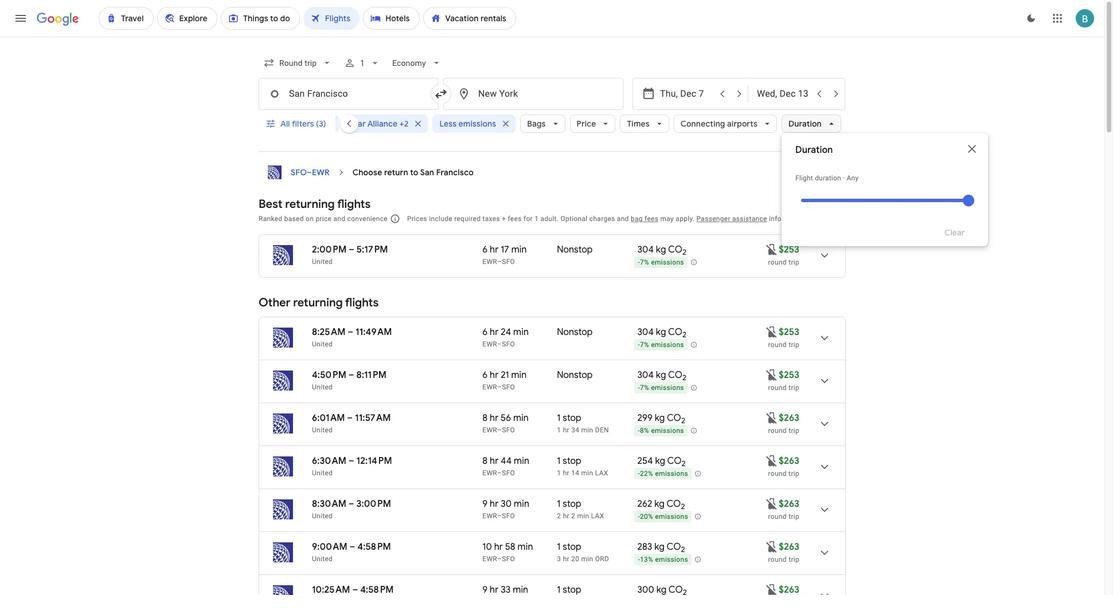 Task type: describe. For each thing, give the bounding box(es) containing it.
apply.
[[676, 215, 695, 223]]

Arrival time: 3:00 PM. text field
[[356, 499, 391, 510]]

2 for 6 hr 21 min
[[682, 373, 687, 383]]

3 this price for this flight doesn't include overhead bin access. if you need a carry-on bag, use the bags filter to update prices. image from the top
[[765, 584, 779, 596]]

- for 10 hr 58 min
[[638, 556, 640, 564]]

nonstop flight. element for 6 hr 17 min
[[557, 244, 593, 258]]

trip for 6 hr 24 min
[[789, 341, 799, 349]]

ewr for 6 hr 24 min
[[482, 341, 497, 349]]

$263 for 262
[[779, 499, 799, 510]]

3:00 pm
[[356, 499, 391, 510]]

254
[[637, 456, 653, 467]]

flight details. leaves newark liberty international airport at 8:30 am on wednesday, december 13 and arrives at san francisco international airport at 3:00 pm on wednesday, december 13. image
[[811, 497, 838, 524]]

co for 6 hr 17 min
[[668, 244, 682, 256]]

2 for 8 hr 56 min
[[681, 416, 685, 426]]

prices
[[407, 215, 427, 223]]

flight details. leaves newark liberty international airport at 10:25 am on wednesday, december 13 and arrives at san francisco international airport at 4:58 pm on wednesday, december 13. image
[[811, 583, 838, 596]]

kg for 9 hr 30 min
[[655, 499, 665, 510]]

on
[[306, 215, 314, 223]]

charges
[[589, 215, 615, 223]]

8:11 pm
[[356, 370, 387, 381]]

1 and from the left
[[333, 215, 345, 223]]

1 stop 2 hr 2 min lax
[[557, 499, 604, 521]]

flight details. leaves newark liberty international airport at 9:00 am on wednesday, december 13 and arrives at san francisco international airport at 4:58 pm on wednesday, december 13. image
[[811, 540, 838, 567]]

sfo – ewr
[[291, 167, 330, 178]]

Departure text field
[[660, 79, 713, 110]]

may
[[660, 215, 674, 223]]

united for 4:50 pm
[[312, 384, 333, 392]]

for
[[524, 215, 533, 223]]

duration
[[815, 174, 841, 182]]

min inside 8 hr 44 min ewr – sfo
[[514, 456, 529, 467]]

price
[[577, 119, 596, 129]]

1 vertical spatial arrival time: 4:58 pm. text field
[[360, 585, 394, 596]]

airports
[[727, 119, 758, 129]]

8 hr 56 min ewr – sfo
[[482, 413, 529, 435]]

1 stop flight. element for 8 hr 44 min
[[557, 456, 581, 469]]

trip for 8 hr 56 min
[[789, 427, 799, 435]]

alliance
[[367, 119, 398, 129]]

total duration 6 hr 24 min. element
[[482, 327, 557, 340]]

kg for 10 hr 58 min
[[655, 542, 665, 553]]

- for 8 hr 44 min
[[638, 470, 640, 478]]

layover (1 of 1) is a 3 hr 20 min layover at o'hare international airport in chicago. element
[[557, 555, 632, 564]]

hr inside 9 hr 30 min ewr – sfo
[[490, 499, 499, 510]]

6:30 am
[[312, 456, 346, 467]]

– inside 6 hr 24 min ewr – sfo
[[497, 341, 502, 349]]

close dialog image
[[965, 142, 979, 156]]

assistance
[[732, 215, 767, 223]]

flight
[[795, 174, 813, 182]]

1 inside 1 stop 2 hr 2 min lax
[[557, 499, 561, 510]]

leaves newark liberty international airport at 2:00 pm on wednesday, december 13 and arrives at san francisco international airport at 5:17 pm on wednesday, december 13. element
[[312, 244, 388, 256]]

total duration 8 hr 44 min. element
[[482, 456, 557, 469]]

sfo for 8 hr 44 min
[[502, 470, 515, 478]]

emissions for 6 hr 21 min
[[651, 384, 684, 392]]

13%
[[640, 556, 653, 564]]

united for 2:00 pm
[[312, 258, 333, 266]]

round for 9 hr 30 min
[[768, 513, 787, 521]]

253 us dollars text field for 6 hr 21 min
[[779, 370, 799, 381]]

Departure time: 6:30 AM. text field
[[312, 456, 346, 467]]

this price for this flight doesn't include overhead bin access. if you need a carry-on bag, use the bags filter to update prices. image for $263
[[765, 411, 779, 425]]

hr inside 8 hr 44 min ewr – sfo
[[490, 456, 499, 467]]

emissions for 9 hr 30 min
[[655, 513, 688, 521]]

united for 8:30 am
[[312, 513, 333, 521]]

united for 6:01 am
[[312, 427, 333, 435]]

– inside the 6 hr 21 min ewr – sfo
[[497, 384, 502, 392]]

min inside 10 hr 58 min ewr – sfo
[[518, 542, 533, 553]]

– inside 8 hr 56 min ewr – sfo
[[497, 427, 502, 435]]

optional
[[561, 215, 588, 223]]

304 kg co 2 for 6 hr 21 min
[[637, 370, 687, 383]]

flight details. leaves newark liberty international airport at 6:01 am on wednesday, december 13 and arrives at san francisco international airport at 11:57 am on wednesday, december 13. image
[[811, 411, 838, 438]]

price button
[[570, 110, 616, 138]]

nonstop flight. element for 6 hr 24 min
[[557, 327, 593, 340]]

263 US dollars text field
[[779, 456, 799, 467]]

star alliance +2 button
[[343, 110, 428, 138]]

2 fees from the left
[[645, 215, 659, 223]]

round trip for 8 hr 56 min
[[768, 427, 799, 435]]

round for 6 hr 21 min
[[768, 384, 787, 392]]

6 hr 17 min ewr – sfo
[[482, 244, 527, 266]]

all filters (3) button
[[259, 110, 335, 138]]

flights for best returning flights
[[337, 197, 371, 212]]

Arrival time: 11:57 AM. text field
[[355, 413, 391, 424]]

Arrival time: 5:17 PM. text field
[[357, 244, 388, 256]]

passenger
[[697, 215, 731, 223]]

-22% emissions
[[638, 470, 688, 478]]

6:30 am – 12:14 pm united
[[312, 456, 392, 478]]

8 for 8 hr 44 min
[[482, 456, 488, 467]]

swap origin and destination. image
[[434, 87, 448, 101]]

- for 6 hr 24 min
[[638, 341, 640, 349]]

- for 8 hr 56 min
[[638, 427, 640, 435]]

round trip for 10 hr 58 min
[[768, 556, 799, 564]]

main menu image
[[14, 11, 28, 25]]

required
[[454, 215, 481, 223]]

united for 8:25 am
[[312, 341, 333, 349]]

ewr for 10 hr 58 min
[[482, 556, 497, 564]]

– inside 9 hr 30 min ewr – sfo
[[497, 513, 502, 521]]

(3)
[[316, 119, 326, 129]]

leaves newark liberty international airport at 4:50 pm on wednesday, december 13 and arrives at san francisco international airport at 8:11 pm on wednesday, december 13. element
[[312, 370, 387, 381]]

min inside 1 stop 2 hr 2 min lax
[[577, 513, 589, 521]]

10
[[482, 542, 492, 553]]

total duration 6 hr 21 min. element
[[482, 370, 557, 383]]

3
[[557, 556, 561, 564]]

nonstop for 6 hr 24 min
[[557, 327, 593, 338]]

returning for best
[[285, 197, 335, 212]]

11:49 am
[[356, 327, 392, 338]]

round trip for 6 hr 17 min
[[768, 259, 799, 267]]

253 US dollars text field
[[779, 327, 799, 338]]

den
[[595, 427, 609, 435]]

min inside 6 hr 24 min ewr – sfo
[[513, 327, 529, 338]]

2 for 6 hr 24 min
[[682, 330, 687, 340]]

other
[[259, 296, 291, 310]]

leaves newark liberty international airport at 8:30 am on wednesday, december 13 and arrives at san francisco international airport at 3:00 pm on wednesday, december 13. element
[[312, 499, 391, 510]]

9:00 am
[[312, 542, 347, 553]]

2 for 9 hr 30 min
[[681, 503, 685, 512]]

12:14 pm
[[356, 456, 392, 467]]

star
[[350, 119, 366, 129]]

kg for 8 hr 44 min
[[655, 456, 665, 467]]

trip for 10 hr 58 min
[[789, 556, 799, 564]]

price
[[316, 215, 332, 223]]

ewr for 6 hr 21 min
[[482, 384, 497, 392]]

this price for this flight doesn't include overhead bin access. if you need a carry-on bag, use the bags filter to update prices. image for 9 hr 30 min
[[765, 498, 779, 511]]

$263 for 299
[[779, 413, 799, 424]]

20%
[[640, 513, 653, 521]]

stop for 10 hr 58 min
[[563, 542, 581, 553]]

co for 8 hr 44 min
[[667, 456, 682, 467]]

all filters (3)
[[280, 119, 326, 129]]

7% for 6 hr 21 min
[[640, 384, 649, 392]]

20
[[571, 556, 579, 564]]

main content containing best returning flights
[[259, 161, 846, 596]]

change appearance image
[[1017, 5, 1045, 32]]

$253 for 6 hr 17 min
[[779, 244, 799, 256]]

-8% emissions
[[638, 427, 684, 435]]

returning for other
[[293, 296, 343, 310]]

round for 10 hr 58 min
[[768, 556, 787, 564]]

9 hr 30 min ewr – sfo
[[482, 499, 529, 521]]

hr inside 8 hr 56 min ewr – sfo
[[490, 413, 499, 424]]

bags
[[527, 119, 546, 129]]

bag fees button
[[631, 215, 659, 223]]

– inside 10 hr 58 min ewr – sfo
[[497, 556, 502, 564]]

304 for 6 hr 17 min
[[637, 244, 654, 256]]

5 1 stop flight. element from the top
[[557, 585, 581, 596]]

1 stop 1 hr 14 min lax
[[557, 456, 608, 478]]

stop for 9 hr 30 min
[[563, 499, 581, 510]]

Departure time: 8:30 AM. text field
[[312, 499, 346, 510]]

– inside 4:50 pm – 8:11 pm united
[[349, 370, 354, 381]]

arrival time: 4:58 pm. text field containing 4:58 pm
[[357, 542, 391, 553]]

layover (1 of 1) is a 1 hr 34 min layover at denver international airport in denver. element
[[557, 426, 632, 435]]

adult.
[[541, 215, 559, 223]]

less
[[440, 119, 457, 129]]

bags button
[[520, 110, 565, 138]]

1 inside 1 stop 3 hr 20 min ord
[[557, 542, 561, 553]]

times
[[627, 119, 650, 129]]

sfo for 6 hr 21 min
[[502, 384, 515, 392]]

6 for 6 hr 17 min
[[482, 244, 488, 256]]

2 for 8 hr 44 min
[[682, 459, 686, 469]]

24
[[501, 327, 511, 338]]

this price for this flight doesn't include overhead bin access. if you need a carry-on bag, use the bags filter to update prices. image for $253
[[765, 243, 779, 257]]

- for 9 hr 30 min
[[638, 513, 640, 521]]

connecting
[[681, 119, 725, 129]]

- for 6 hr 21 min
[[638, 384, 640, 392]]

san
[[420, 167, 434, 178]]

ewr for 8 hr 56 min
[[482, 427, 497, 435]]

to
[[410, 167, 418, 178]]

best returning flights
[[259, 197, 371, 212]]

– inside 8:30 am – 3:00 pm united
[[349, 499, 354, 510]]

leaves newark liberty international airport at 10:25 am on wednesday, december 13 and arrives at san francisco international airport at 4:58 pm on wednesday, december 13. element
[[312, 585, 394, 596]]

min inside 1 stop 1 hr 34 min den
[[581, 427, 593, 435]]

leaves newark liberty international airport at 6:30 am on wednesday, december 13 and arrives at san francisco international airport at 12:14 pm on wednesday, december 13. element
[[312, 456, 392, 467]]

Departure time: 2:00 PM. text field
[[312, 244, 346, 256]]

– inside 8:25 am – 11:49 am united
[[348, 327, 353, 338]]

Return text field
[[757, 79, 810, 110]]

nonstop for 6 hr 21 min
[[557, 370, 593, 381]]

254 kg co 2
[[637, 456, 686, 469]]

none search field containing duration
[[251, 49, 988, 247]]

·
[[843, 174, 845, 182]]

2 for 10 hr 58 min
[[681, 546, 685, 555]]

best
[[259, 197, 283, 212]]

299 kg co 2
[[637, 413, 685, 426]]

connecting airports button
[[674, 110, 777, 138]]

263 us dollars text field containing $263
[[779, 499, 799, 510]]

stop for 8 hr 44 min
[[563, 456, 581, 467]]

2 for 6 hr 17 min
[[682, 248, 687, 258]]

– inside 2:00 pm – 5:17 pm united
[[349, 244, 354, 256]]

kg for 6 hr 21 min
[[656, 370, 666, 381]]

56
[[501, 413, 511, 424]]

– inside 8 hr 44 min ewr – sfo
[[497, 470, 502, 478]]

Arrival time: 8:11 PM. text field
[[356, 370, 387, 381]]

4:50 pm – 8:11 pm united
[[312, 370, 387, 392]]

sfo for 9 hr 30 min
[[502, 513, 515, 521]]

17
[[501, 244, 509, 256]]

round for 8 hr 44 min
[[768, 470, 787, 478]]

duration button
[[782, 110, 841, 138]]

round trip for 6 hr 24 min
[[768, 341, 799, 349]]

less emissions button
[[433, 110, 516, 138]]

round trip for 6 hr 21 min
[[768, 384, 799, 392]]

hr inside 10 hr 58 min ewr – sfo
[[494, 542, 503, 553]]

flights for other returning flights
[[345, 296, 379, 310]]

- for 6 hr 17 min
[[638, 259, 640, 267]]

ranked
[[259, 215, 282, 223]]

ewr for 8 hr 44 min
[[482, 470, 497, 478]]

times button
[[620, 110, 669, 138]]

Departure time: 8:25 AM. text field
[[312, 327, 346, 338]]

round for 6 hr 24 min
[[768, 341, 787, 349]]

less emissions
[[440, 119, 496, 129]]



Task type: vqa. For each thing, say whether or not it's contained in the screenshot.


Task type: locate. For each thing, give the bounding box(es) containing it.
6 for 6 hr 24 min
[[482, 327, 488, 338]]

8 inside 8 hr 56 min ewr – sfo
[[482, 413, 488, 424]]

round down $263 text field
[[768, 470, 787, 478]]

total duration 9 hr 30 min. element
[[482, 499, 557, 512]]

taxes
[[483, 215, 500, 223]]

6:01 am
[[312, 413, 345, 424]]

ewr down 'total duration 8 hr 56 min.' element
[[482, 427, 497, 435]]

this price for this flight doesn't include overhead bin access. if you need a carry-on bag, use the bags filter to update prices. image down 253 us dollars text box in the bottom of the page
[[765, 368, 779, 382]]

Arrival time: 4:58 PM. text field
[[357, 542, 391, 553], [360, 585, 394, 596]]

0 horizontal spatial and
[[333, 215, 345, 223]]

2 8 from the top
[[482, 456, 488, 467]]

and right price
[[333, 215, 345, 223]]

304 kg co 2 for 6 hr 17 min
[[637, 244, 687, 258]]

– down 17
[[497, 258, 502, 266]]

263 US dollars text field
[[779, 542, 799, 553]]

None search field
[[251, 49, 988, 247]]

sfo down 58
[[502, 556, 515, 564]]

2 1 stop flight. element from the top
[[557, 456, 581, 469]]

leaves newark liberty international airport at 9:00 am on wednesday, december 13 and arrives at san francisco international airport at 4:58 pm on wednesday, december 13. element
[[312, 542, 391, 553]]

ewr up 9
[[482, 470, 497, 478]]

263 us dollars text field left flight details. leaves newark liberty international airport at 8:30 am on wednesday, december 13 and arrives at san francisco international airport at 3:00 pm on wednesday, december 13. icon
[[779, 499, 799, 510]]

sfo down 17
[[502, 258, 515, 266]]

co inside 283 kg co 2
[[667, 542, 681, 553]]

2 inside 262 kg co 2
[[681, 503, 685, 512]]

– down 24
[[497, 341, 502, 349]]

sfo down 44
[[502, 470, 515, 478]]

34
[[571, 427, 579, 435]]

1 vertical spatial flights
[[345, 296, 379, 310]]

2 round from the top
[[768, 341, 787, 349]]

1 vertical spatial this price for this flight doesn't include overhead bin access. if you need a carry-on bag, use the bags filter to update prices. image
[[765, 411, 779, 425]]

0 vertical spatial 6
[[482, 244, 488, 256]]

trip for 9 hr 30 min
[[789, 513, 799, 521]]

nonstop for 6 hr 17 min
[[557, 244, 593, 256]]

round trip down 253 us dollars text box in the bottom of the page
[[768, 341, 799, 349]]

1 stop 1 hr 34 min den
[[557, 413, 609, 435]]

3 united from the top
[[312, 384, 333, 392]]

co for 9 hr 30 min
[[667, 499, 681, 510]]

star alliance +2
[[350, 119, 409, 129]]

this price for this flight doesn't include overhead bin access. if you need a carry-on bag, use the bags filter to update prices. image
[[765, 243, 779, 257], [765, 411, 779, 425], [765, 584, 779, 596]]

this price for this flight doesn't include overhead bin access. if you need a carry-on bag, use the bags filter to update prices. image for 6 hr 21 min
[[765, 368, 779, 382]]

layover (1 of 1) is a 2 hr 2 min layover at los angeles international airport in los angeles. element
[[557, 512, 632, 521]]

Departure time: 9:00 AM. text field
[[312, 542, 347, 553]]

2 inside 283 kg co 2
[[681, 546, 685, 555]]

ewr inside 8 hr 44 min ewr – sfo
[[482, 470, 497, 478]]

hr inside "6 hr 17 min ewr – sfo"
[[490, 244, 499, 256]]

kg inside the 254 kg co 2
[[655, 456, 665, 467]]

total duration 9 hr 33 min. element
[[482, 585, 557, 596]]

total duration 6 hr 17 min. element
[[482, 244, 557, 258]]

2 round trip from the top
[[768, 341, 799, 349]]

1 stop flight. element for 9 hr 30 min
[[557, 499, 581, 512]]

sfo for 8 hr 56 min
[[502, 427, 515, 435]]

hr inside 1 stop 3 hr 20 min ord
[[563, 556, 569, 564]]

1 nonstop from the top
[[557, 244, 593, 256]]

united down departure time: 4:50 pm. 'text box'
[[312, 384, 333, 392]]

hr inside 1 stop 2 hr 2 min lax
[[563, 513, 569, 521]]

-
[[638, 259, 640, 267], [638, 341, 640, 349], [638, 384, 640, 392], [638, 427, 640, 435], [638, 470, 640, 478], [638, 513, 640, 521], [638, 556, 640, 564]]

1 vertical spatial nonstop flight. element
[[557, 327, 593, 340]]

8 inside 8 hr 44 min ewr – sfo
[[482, 456, 488, 467]]

1 $253 from the top
[[779, 244, 799, 256]]

1 stop flight. element for 10 hr 58 min
[[557, 542, 581, 555]]

283
[[637, 542, 652, 553]]

0 vertical spatial lax
[[595, 470, 608, 478]]

263 us dollars text field left flight details. leaves newark liberty international airport at 10:25 am on wednesday, december 13 and arrives at san francisco international airport at 4:58 pm on wednesday, december 13. icon
[[779, 585, 799, 596]]

this price for this flight doesn't include overhead bin access. if you need a carry-on bag, use the bags filter to update prices. image down $263 text box
[[765, 584, 779, 596]]

include
[[429, 215, 452, 223]]

6 trip from the top
[[789, 513, 799, 521]]

2 united from the top
[[312, 341, 333, 349]]

0 vertical spatial arrival time: 4:58 pm. text field
[[357, 542, 391, 553]]

2 304 kg co 2 from the top
[[637, 327, 687, 340]]

1 vertical spatial lax
[[591, 513, 604, 521]]

0 vertical spatial 8
[[482, 413, 488, 424]]

1 button
[[340, 49, 386, 77]]

this price for this flight doesn't include overhead bin access. if you need a carry-on bag, use the bags filter to update prices. image for 8 hr 44 min
[[765, 455, 779, 468]]

1 263 us dollars text field from the top
[[779, 499, 799, 510]]

1 vertical spatial returning
[[293, 296, 343, 310]]

+2
[[400, 119, 409, 129]]

$263 for 283
[[779, 542, 799, 553]]

sfo for 10 hr 58 min
[[502, 556, 515, 564]]

253 us dollars text field left flight details. leaves newark liberty international airport at 2:00 pm on wednesday, december 13 and arrives at san francisco international airport at 5:17 pm on wednesday, december 13. image
[[779, 244, 799, 256]]

ord
[[595, 556, 609, 564]]

sfo up best returning flights
[[291, 167, 307, 178]]

duration
[[789, 119, 822, 129], [795, 145, 833, 156]]

2 $253 from the top
[[779, 327, 799, 338]]

2 inside '299 kg co 2'
[[681, 416, 685, 426]]

flight details. leaves newark liberty international airport at 2:00 pm on wednesday, december 13 and arrives at san francisco international airport at 5:17 pm on wednesday, december 13. image
[[811, 242, 838, 270]]

1 this price for this flight doesn't include overhead bin access. if you need a carry-on bag, use the bags filter to update prices. image from the top
[[765, 325, 779, 339]]

co inside '299 kg co 2'
[[667, 413, 681, 424]]

0 vertical spatial -7% emissions
[[638, 259, 684, 267]]

304 for 6 hr 21 min
[[637, 370, 654, 381]]

+
[[502, 215, 506, 223]]

4 stop from the top
[[563, 542, 581, 553]]

4 this price for this flight doesn't include overhead bin access. if you need a carry-on bag, use the bags filter to update prices. image from the top
[[765, 498, 779, 511]]

ewr up best returning flights
[[312, 167, 330, 178]]

1 304 kg co 2 from the top
[[637, 244, 687, 258]]

sfo down 30
[[502, 513, 515, 521]]

ewr down 9
[[482, 513, 497, 521]]

min inside 9 hr 30 min ewr – sfo
[[514, 499, 529, 510]]

min inside 8 hr 56 min ewr – sfo
[[513, 413, 529, 424]]

flight details. leaves newark liberty international airport at 6:30 am on wednesday, december 13 and arrives at san francisco international airport at 12:14 pm on wednesday, december 13. image
[[811, 454, 838, 481]]

– left 4:58 pm at bottom left
[[350, 542, 355, 553]]

1 vertical spatial 7%
[[640, 341, 649, 349]]

4 round trip from the top
[[768, 427, 799, 435]]

6:01 am – 11:57 am united
[[312, 413, 391, 435]]

3 6 from the top
[[482, 370, 488, 381]]

this price for this flight doesn't include overhead bin access. if you need a carry-on bag, use the bags filter to update prices. image down assistance
[[765, 243, 779, 257]]

this price for this flight doesn't include overhead bin access. if you need a carry-on bag, use the bags filter to update prices. image for 6 hr 24 min
[[765, 325, 779, 339]]

united down departure time: 9:00 am. "text box"
[[312, 556, 333, 564]]

fees
[[508, 215, 522, 223], [645, 215, 659, 223]]

1 stop flight. element
[[557, 413, 581, 426], [557, 456, 581, 469], [557, 499, 581, 512], [557, 542, 581, 555], [557, 585, 581, 596]]

round trip up $263 text box
[[768, 513, 799, 521]]

round left flight details. leaves newark liberty international airport at 2:00 pm on wednesday, december 13 and arrives at san francisco international airport at 5:17 pm on wednesday, december 13. image
[[768, 259, 787, 267]]

3 round trip from the top
[[768, 384, 799, 392]]

ewr inside 6 hr 24 min ewr – sfo
[[482, 341, 497, 349]]

sfo inside 9 hr 30 min ewr – sfo
[[502, 513, 515, 521]]

hr left 14
[[563, 470, 569, 478]]

passenger assistance button
[[697, 215, 767, 223]]

6 left 24
[[482, 327, 488, 338]]

11:57 am
[[355, 413, 391, 424]]

sfo down 56
[[502, 427, 515, 435]]

round trip down 263 us dollars text box
[[768, 427, 799, 435]]

sfo for 6 hr 17 min
[[502, 258, 515, 266]]

co for 6 hr 24 min
[[668, 327, 682, 338]]

returning up "on"
[[285, 197, 335, 212]]

1 vertical spatial duration
[[795, 145, 833, 156]]

– down total duration 10 hr 58 min. element
[[497, 556, 502, 564]]

1 8 from the top
[[482, 413, 488, 424]]

2 trip from the top
[[789, 341, 799, 349]]

united down 8:25 am
[[312, 341, 333, 349]]

263 US dollars text field
[[779, 499, 799, 510], [779, 585, 799, 596]]

1 253 us dollars text field from the top
[[779, 244, 799, 256]]

loading results progress bar
[[0, 37, 1105, 39]]

1 vertical spatial 304 kg co 2
[[637, 327, 687, 340]]

other returning flights
[[259, 296, 379, 310]]

-7% emissions for 6 hr 21 min
[[638, 384, 684, 392]]

hr right 9
[[490, 499, 499, 510]]

1 vertical spatial nonstop
[[557, 327, 593, 338]]

min right 44
[[514, 456, 529, 467]]

1 -7% emissions from the top
[[638, 259, 684, 267]]

2 6 from the top
[[482, 327, 488, 338]]

– left 5:17 pm
[[349, 244, 354, 256]]

hr inside 1 stop 1 hr 34 min den
[[563, 427, 569, 435]]

min right 17
[[511, 244, 527, 256]]

4:50 pm
[[312, 370, 346, 381]]

2 vertical spatial this price for this flight doesn't include overhead bin access. if you need a carry-on bag, use the bags filter to update prices. image
[[765, 584, 779, 596]]

sfo inside 8 hr 56 min ewr – sfo
[[502, 427, 515, 435]]

kg for 8 hr 56 min
[[655, 413, 665, 424]]

arrival time: 4:58 pm. text field down 3:00 pm text field
[[357, 542, 391, 553]]

6 left 21 on the left of page
[[482, 370, 488, 381]]

– left arrival time: 8:11 pm. text box
[[349, 370, 354, 381]]

1 round from the top
[[768, 259, 787, 267]]

min right 34
[[581, 427, 593, 435]]

4 trip from the top
[[789, 427, 799, 435]]

min inside the 6 hr 21 min ewr – sfo
[[511, 370, 527, 381]]

3 $253 from the top
[[779, 370, 799, 381]]

filters
[[292, 119, 314, 129]]

united inside 2:00 pm – 5:17 pm united
[[312, 258, 333, 266]]

nonstop flight. element for 6 hr 21 min
[[557, 370, 593, 383]]

this price for this flight doesn't include overhead bin access. if you need a carry-on bag, use the bags filter to update prices. image for 10 hr 58 min
[[765, 541, 779, 554]]

total duration 8 hr 56 min. element
[[482, 413, 557, 426]]

trip left flight details. leaves newark liberty international airport at 2:00 pm on wednesday, december 13 and arrives at san francisco international airport at 5:17 pm on wednesday, december 13. image
[[789, 259, 799, 267]]

flight details. leaves newark liberty international airport at 4:50 pm on wednesday, december 13 and arrives at san francisco international airport at 8:11 pm on wednesday, december 13. image
[[811, 368, 838, 395]]

1 stop flight. element up 20
[[557, 542, 581, 555]]

2 this price for this flight doesn't include overhead bin access. if you need a carry-on bag, use the bags filter to update prices. image from the top
[[765, 411, 779, 425]]

1 stop flight. element up 34
[[557, 413, 581, 426]]

2 304 from the top
[[637, 327, 654, 338]]

min right 21 on the left of page
[[511, 370, 527, 381]]

262 kg co 2
[[637, 499, 685, 512]]

4 united from the top
[[312, 427, 333, 435]]

$263
[[779, 413, 799, 424], [779, 456, 799, 467], [779, 499, 799, 510], [779, 542, 799, 553]]

1 horizontal spatial and
[[617, 215, 629, 223]]

sfo inside 10 hr 58 min ewr – sfo
[[502, 556, 515, 564]]

ewr for 6 hr 17 min
[[482, 258, 497, 266]]

2 nonstop from the top
[[557, 327, 593, 338]]

2 $263 from the top
[[779, 456, 799, 467]]

hr inside the 6 hr 21 min ewr – sfo
[[490, 370, 499, 381]]

stop for 8 hr 56 min
[[563, 413, 581, 424]]

min
[[511, 244, 527, 256], [513, 327, 529, 338], [511, 370, 527, 381], [513, 413, 529, 424], [581, 427, 593, 435], [514, 456, 529, 467], [581, 470, 593, 478], [514, 499, 529, 510], [577, 513, 589, 521], [518, 542, 533, 553], [581, 556, 593, 564]]

hr left 17
[[490, 244, 499, 256]]

hr up 1 stop 3 hr 20 min ord
[[563, 513, 569, 521]]

1 vertical spatial -7% emissions
[[638, 341, 684, 349]]

7% for 6 hr 24 min
[[640, 341, 649, 349]]

2 vertical spatial $253
[[779, 370, 799, 381]]

round up 263 us dollars text box
[[768, 384, 787, 392]]

united for 6:30 am
[[312, 470, 333, 478]]

1 vertical spatial 263 us dollars text field
[[779, 585, 799, 596]]

3 stop from the top
[[563, 499, 581, 510]]

1 this price for this flight doesn't include overhead bin access. if you need a carry-on bag, use the bags filter to update prices. image from the top
[[765, 243, 779, 257]]

and left "bag"
[[617, 215, 629, 223]]

5 united from the top
[[312, 470, 333, 478]]

emissions inside popup button
[[459, 119, 496, 129]]

3 1 stop flight. element from the top
[[557, 499, 581, 512]]

hr inside 6 hr 24 min ewr – sfo
[[490, 327, 499, 338]]

8%
[[640, 427, 649, 435]]

– down 30
[[497, 513, 502, 521]]

1 stop flight. element for 8 hr 56 min
[[557, 413, 581, 426]]

7 round trip from the top
[[768, 556, 799, 564]]

-13% emissions
[[638, 556, 688, 564]]

trip for 6 hr 21 min
[[789, 384, 799, 392]]

stop up 14
[[563, 456, 581, 467]]

this price for this flight doesn't include overhead bin access. if you need a carry-on bag, use the bags filter to update prices. image left flight details. leaves newark liberty international airport at 8:25 am on wednesday, december 13 and arrives at san francisco international airport at 11:49 am on wednesday, december 13. image
[[765, 325, 779, 339]]

hr right 3
[[563, 556, 569, 564]]

$263 left "flight details. leaves newark liberty international airport at 6:30 am on wednesday, december 13 and arrives at san francisco international airport at 12:14 pm on wednesday, december 13." icon
[[779, 456, 799, 467]]

6 for 6 hr 21 min
[[482, 370, 488, 381]]

2 -7% emissions from the top
[[638, 341, 684, 349]]

3 trip from the top
[[789, 384, 799, 392]]

min inside "6 hr 17 min ewr – sfo"
[[511, 244, 527, 256]]

sfo for 6 hr 24 min
[[502, 341, 515, 349]]

1 horizontal spatial fees
[[645, 215, 659, 223]]

layover (1 of 1) is a 1 hr 14 min layover at los angeles international airport in los angeles. element
[[557, 469, 632, 478]]

– right 6:30 am 'text field'
[[349, 456, 354, 467]]

6 united from the top
[[312, 513, 333, 521]]

sfo down 21 on the left of page
[[502, 384, 515, 392]]

$253 left flight details. leaves newark liberty international airport at 4:50 pm on wednesday, december 13 and arrives at san francisco international airport at 8:11 pm on wednesday, december 13. image at bottom
[[779, 370, 799, 381]]

1 nonstop flight. element from the top
[[557, 244, 593, 258]]

263 US dollars text field
[[779, 413, 799, 424]]

44
[[501, 456, 512, 467]]

8:30 am – 3:00 pm united
[[312, 499, 391, 521]]

2 inside the 254 kg co 2
[[682, 459, 686, 469]]

5 trip from the top
[[789, 470, 799, 478]]

ewr inside 9 hr 30 min ewr – sfo
[[482, 513, 497, 521]]

6
[[482, 244, 488, 256], [482, 327, 488, 338], [482, 370, 488, 381]]

1 vertical spatial $253
[[779, 327, 799, 338]]

0 vertical spatial 7%
[[640, 259, 649, 267]]

0 vertical spatial nonstop
[[557, 244, 593, 256]]

lax right 14
[[595, 470, 608, 478]]

trip down 263 us dollars text box
[[789, 427, 799, 435]]

Departure time: 6:01 AM. text field
[[312, 413, 345, 424]]

stop up 34
[[563, 413, 581, 424]]

2 vertical spatial 304 kg co 2
[[637, 370, 687, 383]]

convenience
[[347, 215, 388, 223]]

– down 21 on the left of page
[[497, 384, 502, 392]]

304 kg co 2
[[637, 244, 687, 258], [637, 327, 687, 340], [637, 370, 687, 383]]

– right departure time: 8:30 am. text field on the left bottom of page
[[349, 499, 354, 510]]

kg for 6 hr 17 min
[[656, 244, 666, 256]]

253 us dollars text field for 6 hr 17 min
[[779, 244, 799, 256]]

2 7% from the top
[[640, 341, 649, 349]]

3 304 from the top
[[637, 370, 654, 381]]

0 horizontal spatial fees
[[508, 215, 522, 223]]

learn more about ranking image
[[390, 214, 400, 224]]

ewr down total duration 6 hr 24 min. element
[[482, 341, 497, 349]]

304
[[637, 244, 654, 256], [637, 327, 654, 338], [637, 370, 654, 381]]

united inside 9:00 am – 4:58 pm united
[[312, 556, 333, 564]]

united inside 4:50 pm – 8:11 pm united
[[312, 384, 333, 392]]

kg inside '299 kg co 2'
[[655, 413, 665, 424]]

min right 56
[[513, 413, 529, 424]]

united inside 8:30 am – 3:00 pm united
[[312, 513, 333, 521]]

2 263 us dollars text field from the top
[[779, 585, 799, 596]]

14
[[571, 470, 579, 478]]

1 trip from the top
[[789, 259, 799, 267]]

Departure time: 10:25 AM. text field
[[312, 585, 350, 596]]

9:00 am – 4:58 pm united
[[312, 542, 391, 564]]

2 and from the left
[[617, 215, 629, 223]]

sfo
[[291, 167, 307, 178], [502, 258, 515, 266], [502, 341, 515, 349], [502, 384, 515, 392], [502, 427, 515, 435], [502, 470, 515, 478], [502, 513, 515, 521], [502, 556, 515, 564]]

–
[[307, 167, 312, 178], [349, 244, 354, 256], [497, 258, 502, 266], [348, 327, 353, 338], [497, 341, 502, 349], [349, 370, 354, 381], [497, 384, 502, 392], [347, 413, 353, 424], [497, 427, 502, 435], [349, 456, 354, 467], [497, 470, 502, 478], [349, 499, 354, 510], [497, 513, 502, 521], [350, 542, 355, 553], [497, 556, 502, 564]]

trip for 6 hr 17 min
[[789, 259, 799, 267]]

lax inside 1 stop 2 hr 2 min lax
[[591, 513, 604, 521]]

emissions for 8 hr 44 min
[[655, 470, 688, 478]]

flight duration · any
[[795, 174, 859, 182]]

6 round from the top
[[768, 513, 787, 521]]

trip up 263 us dollars text box
[[789, 384, 799, 392]]

united
[[312, 258, 333, 266], [312, 341, 333, 349], [312, 384, 333, 392], [312, 427, 333, 435], [312, 470, 333, 478], [312, 513, 333, 521], [312, 556, 333, 564]]

emissions
[[459, 119, 496, 129], [651, 259, 684, 267], [651, 341, 684, 349], [651, 384, 684, 392], [651, 427, 684, 435], [655, 470, 688, 478], [655, 513, 688, 521], [655, 556, 688, 564]]

0 vertical spatial 253 us dollars text field
[[779, 244, 799, 256]]

Departure time: 4:50 PM. text field
[[312, 370, 346, 381]]

6 hr 21 min ewr – sfo
[[482, 370, 527, 392]]

2:00 pm
[[312, 244, 346, 256]]

283 kg co 2
[[637, 542, 685, 555]]

round trip
[[768, 259, 799, 267], [768, 341, 799, 349], [768, 384, 799, 392], [768, 427, 799, 435], [768, 470, 799, 478], [768, 513, 799, 521], [768, 556, 799, 564]]

2 vertical spatial nonstop
[[557, 370, 593, 381]]

round trip left flight details. leaves newark liberty international airport at 2:00 pm on wednesday, december 13 and arrives at san francisco international airport at 5:17 pm on wednesday, december 13. image
[[768, 259, 799, 267]]

– right departure time: 6:01 am. text box
[[347, 413, 353, 424]]

lax for 262
[[591, 513, 604, 521]]

emissions for 6 hr 24 min
[[651, 341, 684, 349]]

$253 for 6 hr 24 min
[[779, 327, 799, 338]]

ewr down total duration 6 hr 17 min. "element"
[[482, 258, 497, 266]]

hr right 10
[[494, 542, 503, 553]]

9
[[482, 499, 488, 510]]

ewr inside "6 hr 17 min ewr – sfo"
[[482, 258, 497, 266]]

6 inside 6 hr 24 min ewr – sfo
[[482, 327, 488, 338]]

sfo inside 6 hr 24 min ewr – sfo
[[502, 341, 515, 349]]

5 round from the top
[[768, 470, 787, 478]]

-7% emissions for 6 hr 24 min
[[638, 341, 684, 349]]

sfo inside the 6 hr 21 min ewr – sfo
[[502, 384, 515, 392]]

hr inside 1 stop 1 hr 14 min lax
[[563, 470, 569, 478]]

ewr inside 10 hr 58 min ewr – sfo
[[482, 556, 497, 564]]

8:30 am
[[312, 499, 346, 510]]

stop up 20
[[563, 542, 581, 553]]

4 - from the top
[[638, 427, 640, 435]]

stop inside 1 stop 2 hr 2 min lax
[[563, 499, 581, 510]]

nonstop flight. element
[[557, 244, 593, 258], [557, 327, 593, 340], [557, 370, 593, 383]]

hr left 56
[[490, 413, 499, 424]]

1 united from the top
[[312, 258, 333, 266]]

5 this price for this flight doesn't include overhead bin access. if you need a carry-on bag, use the bags filter to update prices. image from the top
[[765, 541, 779, 554]]

$263 for 254
[[779, 456, 799, 467]]

– up best returning flights
[[307, 167, 312, 178]]

1 fees from the left
[[508, 215, 522, 223]]

prices include required taxes + fees for 1 adult. optional charges and bag fees may apply. passenger assistance
[[407, 215, 767, 223]]

4 $263 from the top
[[779, 542, 799, 553]]

kg
[[656, 244, 666, 256], [656, 327, 666, 338], [656, 370, 666, 381], [655, 413, 665, 424], [655, 456, 665, 467], [655, 499, 665, 510], [655, 542, 665, 553]]

trip down 253 us dollars text box in the bottom of the page
[[789, 341, 799, 349]]

2 253 us dollars text field from the top
[[779, 370, 799, 381]]

co inside 262 kg co 2
[[667, 499, 681, 510]]

2 - from the top
[[638, 341, 640, 349]]

8 for 8 hr 56 min
[[482, 413, 488, 424]]

1 304 from the top
[[637, 244, 654, 256]]

3 7% from the top
[[640, 384, 649, 392]]

stop inside 1 stop 1 hr 34 min den
[[563, 413, 581, 424]]

3 304 kg co 2 from the top
[[637, 370, 687, 383]]

6 left 17
[[482, 244, 488, 256]]

1 vertical spatial 8
[[482, 456, 488, 467]]

5 round trip from the top
[[768, 470, 799, 478]]

– inside 9:00 am – 4:58 pm united
[[350, 542, 355, 553]]

duration down return text field
[[789, 119, 822, 129]]

1 vertical spatial 304
[[637, 327, 654, 338]]

round down 253 us dollars text box in the bottom of the page
[[768, 341, 787, 349]]

round trip up 263 us dollars text box
[[768, 384, 799, 392]]

lax inside 1 stop 1 hr 14 min lax
[[595, 470, 608, 478]]

trip down $263 text box
[[789, 556, 799, 564]]

hr
[[490, 244, 499, 256], [490, 327, 499, 338], [490, 370, 499, 381], [490, 413, 499, 424], [563, 427, 569, 435], [490, 456, 499, 467], [563, 470, 569, 478], [490, 499, 499, 510], [563, 513, 569, 521], [494, 542, 503, 553], [563, 556, 569, 564]]

min right 30
[[514, 499, 529, 510]]

based
[[284, 215, 304, 223]]

choose return to san francisco
[[353, 167, 474, 178]]

1 vertical spatial 6
[[482, 327, 488, 338]]

emissions for 8 hr 56 min
[[651, 427, 684, 435]]

choose
[[353, 167, 382, 178]]

0 vertical spatial this price for this flight doesn't include overhead bin access. if you need a carry-on bag, use the bags filter to update prices. image
[[765, 243, 779, 257]]

2 vertical spatial 304
[[637, 370, 654, 381]]

0 vertical spatial returning
[[285, 197, 335, 212]]

united inside 8:25 am – 11:49 am united
[[312, 341, 333, 349]]

4 1 stop flight. element from the top
[[557, 542, 581, 555]]

3 $263 from the top
[[779, 499, 799, 510]]

2 nonstop flight. element from the top
[[557, 327, 593, 340]]

2 vertical spatial -7% emissions
[[638, 384, 684, 392]]

None text field
[[259, 78, 439, 110], [443, 78, 623, 110], [259, 78, 439, 110], [443, 78, 623, 110]]

7 round from the top
[[768, 556, 787, 564]]

$253 for 6 hr 21 min
[[779, 370, 799, 381]]

58
[[505, 542, 515, 553]]

co for 10 hr 58 min
[[667, 542, 681, 553]]

lax up 1 stop 3 hr 20 min ord
[[591, 513, 604, 521]]

1 round trip from the top
[[768, 259, 799, 267]]

304 for 6 hr 24 min
[[637, 327, 654, 338]]

None field
[[259, 53, 337, 73], [388, 53, 447, 73], [259, 53, 337, 73], [388, 53, 447, 73]]

8 left 56
[[482, 413, 488, 424]]

and
[[333, 215, 345, 223], [617, 215, 629, 223]]

0 vertical spatial $253
[[779, 244, 799, 256]]

lax
[[595, 470, 608, 478], [591, 513, 604, 521]]

trip down $263 text field
[[789, 470, 799, 478]]

10 hr 58 min ewr – sfo
[[482, 542, 533, 564]]

1 stop flight. element down 14
[[557, 499, 581, 512]]

trip for 8 hr 44 min
[[789, 470, 799, 478]]

previous image
[[335, 110, 363, 138]]

22%
[[640, 470, 653, 478]]

hr left 34
[[563, 427, 569, 435]]

co for 6 hr 21 min
[[668, 370, 682, 381]]

1 1 stop flight. element from the top
[[557, 413, 581, 426]]

7% for 6 hr 17 min
[[640, 259, 649, 267]]

7 trip from the top
[[789, 556, 799, 564]]

united down 6:30 am 'text field'
[[312, 470, 333, 478]]

stop inside 1 stop 3 hr 20 min ord
[[563, 542, 581, 553]]

this price for this flight doesn't include overhead bin access. if you need a carry-on bag, use the bags filter to update prices. image up $263 text field
[[765, 411, 779, 425]]

sfo inside 8 hr 44 min ewr – sfo
[[502, 470, 515, 478]]

this price for this flight doesn't include overhead bin access. if you need a carry-on bag, use the bags filter to update prices. image
[[765, 325, 779, 339], [765, 368, 779, 382], [765, 455, 779, 468], [765, 498, 779, 511], [765, 541, 779, 554]]

min inside 1 stop 3 hr 20 min ord
[[581, 556, 593, 564]]

united inside 6:30 am – 12:14 pm united
[[312, 470, 333, 478]]

4 round from the top
[[768, 427, 787, 435]]

this price for this flight doesn't include overhead bin access. if you need a carry-on bag, use the bags filter to update prices. image left flight details. leaves newark liberty international airport at 9:00 am on wednesday, december 13 and arrives at san francisco international airport at 4:58 pm on wednesday, december 13. 'icon'
[[765, 541, 779, 554]]

– inside 6:30 am – 12:14 pm united
[[349, 456, 354, 467]]

– inside "6 hr 17 min ewr – sfo"
[[497, 258, 502, 266]]

4:58 pm
[[357, 542, 391, 553]]

round for 8 hr 56 min
[[768, 427, 787, 435]]

flight details. leaves newark liberty international airport at 8:25 am on wednesday, december 13 and arrives at san francisco international airport at 11:49 am on wednesday, december 13. image
[[811, 325, 838, 352]]

all
[[280, 119, 290, 129]]

duration down the "duration" popup button
[[795, 145, 833, 156]]

lax for 254
[[595, 470, 608, 478]]

2 vertical spatial 6
[[482, 370, 488, 381]]

total duration 10 hr 58 min. element
[[482, 542, 557, 555]]

united for 9:00 am
[[312, 556, 333, 564]]

-7% emissions for 6 hr 17 min
[[638, 259, 684, 267]]

ewr inside the 6 hr 21 min ewr – sfo
[[482, 384, 497, 392]]

round for 6 hr 17 min
[[768, 259, 787, 267]]

min inside 1 stop 1 hr 14 min lax
[[581, 470, 593, 478]]

$253 left flight details. leaves newark liberty international airport at 8:25 am on wednesday, december 13 and arrives at san francisco international airport at 11:49 am on wednesday, december 13. image
[[779, 327, 799, 338]]

hr left 44
[[490, 456, 499, 467]]

– right 8:25 am text box
[[348, 327, 353, 338]]

fees right +
[[508, 215, 522, 223]]

3 nonstop flight. element from the top
[[557, 370, 593, 383]]

united inside '6:01 am – 11:57 am united'
[[312, 427, 333, 435]]

$253 left flight details. leaves newark liberty international airport at 2:00 pm on wednesday, december 13 and arrives at san francisco international airport at 5:17 pm on wednesday, december 13. image
[[779, 244, 799, 256]]

253 US dollars text field
[[779, 244, 799, 256], [779, 370, 799, 381]]

this price for this flight doesn't include overhead bin access. if you need a carry-on bag, use the bags filter to update prices. image down 263 us dollars text box
[[765, 455, 779, 468]]

0 vertical spatial 263 us dollars text field
[[779, 499, 799, 510]]

-20% emissions
[[638, 513, 688, 521]]

5:17 pm
[[357, 244, 388, 256]]

0 vertical spatial 304 kg co 2
[[637, 244, 687, 258]]

0 vertical spatial flights
[[337, 197, 371, 212]]

ewr down 10
[[482, 556, 497, 564]]

6 hr 24 min ewr – sfo
[[482, 327, 529, 349]]

connecting airports
[[681, 119, 758, 129]]

0 vertical spatial nonstop flight. element
[[557, 244, 593, 258]]

Arrival time: 11:49 AM. text field
[[356, 327, 392, 338]]

1 6 from the top
[[482, 244, 488, 256]]

2 vertical spatial nonstop flight. element
[[557, 370, 593, 383]]

ewr
[[312, 167, 330, 178], [482, 258, 497, 266], [482, 341, 497, 349], [482, 384, 497, 392], [482, 427, 497, 435], [482, 470, 497, 478], [482, 513, 497, 521], [482, 556, 497, 564]]

duration inside popup button
[[789, 119, 822, 129]]

6 round trip from the top
[[768, 513, 799, 521]]

2 vertical spatial 7%
[[640, 384, 649, 392]]

ewr down total duration 6 hr 21 min. element
[[482, 384, 497, 392]]

leaves newark liberty international airport at 8:25 am on wednesday, december 13 and arrives at san francisco international airport at 11:49 am on wednesday, december 13. element
[[312, 327, 392, 338]]

stop inside 1 stop 1 hr 14 min lax
[[563, 456, 581, 467]]

7 united from the top
[[312, 556, 333, 564]]

kg for 6 hr 24 min
[[656, 327, 666, 338]]

sfo inside "6 hr 17 min ewr – sfo"
[[502, 258, 515, 266]]

– inside '6:01 am – 11:57 am united'
[[347, 413, 353, 424]]

leaves newark liberty international airport at 6:01 am on wednesday, december 13 and arrives at san francisco international airport at 11:57 am on wednesday, december 13. element
[[312, 413, 391, 424]]

ewr inside 8 hr 56 min ewr – sfo
[[482, 427, 497, 435]]

main content
[[259, 161, 846, 596]]

0 vertical spatial 304
[[637, 244, 654, 256]]

Arrival time: 12:14 PM. text field
[[356, 456, 392, 467]]

3 this price for this flight doesn't include overhead bin access. if you need a carry-on bag, use the bags filter to update prices. image from the top
[[765, 455, 779, 468]]

co inside the 254 kg co 2
[[667, 456, 682, 467]]

1 7% from the top
[[640, 259, 649, 267]]

7 - from the top
[[638, 556, 640, 564]]

flights up leaves newark liberty international airport at 8:25 am on wednesday, december 13 and arrives at san francisco international airport at 11:49 am on wednesday, december 13. element
[[345, 296, 379, 310]]

2:00 pm – 5:17 pm united
[[312, 244, 388, 266]]

8 hr 44 min ewr – sfo
[[482, 456, 529, 478]]

min right 20
[[581, 556, 593, 564]]

round trip for 8 hr 44 min
[[768, 470, 799, 478]]

1 stop from the top
[[563, 413, 581, 424]]

3 -7% emissions from the top
[[638, 384, 684, 392]]

6 - from the top
[[638, 513, 640, 521]]

2 this price for this flight doesn't include overhead bin access. if you need a carry-on bag, use the bags filter to update prices. image from the top
[[765, 368, 779, 382]]

6 inside the 6 hr 21 min ewr – sfo
[[482, 370, 488, 381]]

5 - from the top
[[638, 470, 640, 478]]

1 - from the top
[[638, 259, 640, 267]]

3 nonstop from the top
[[557, 370, 593, 381]]

$263 left flight details. leaves newark liberty international airport at 8:30 am on wednesday, december 13 and arrives at san francisco international airport at 3:00 pm on wednesday, december 13. icon
[[779, 499, 799, 510]]

2 stop from the top
[[563, 456, 581, 467]]

round trip for 9 hr 30 min
[[768, 513, 799, 521]]

kg inside 262 kg co 2
[[655, 499, 665, 510]]

3 round from the top
[[768, 384, 787, 392]]

1 stop 3 hr 20 min ord
[[557, 542, 609, 564]]

1 inside popup button
[[360, 58, 365, 68]]

1 $263 from the top
[[779, 413, 799, 424]]

6 inside "6 hr 17 min ewr – sfo"
[[482, 244, 488, 256]]

stop up layover (1 of 1) is a 2 hr 2 min layover at los angeles international airport in los angeles. element
[[563, 499, 581, 510]]

3 - from the top
[[638, 384, 640, 392]]

0 vertical spatial duration
[[789, 119, 822, 129]]

1 vertical spatial 253 us dollars text field
[[779, 370, 799, 381]]

min right 24
[[513, 327, 529, 338]]

kg inside 283 kg co 2
[[655, 542, 665, 553]]



